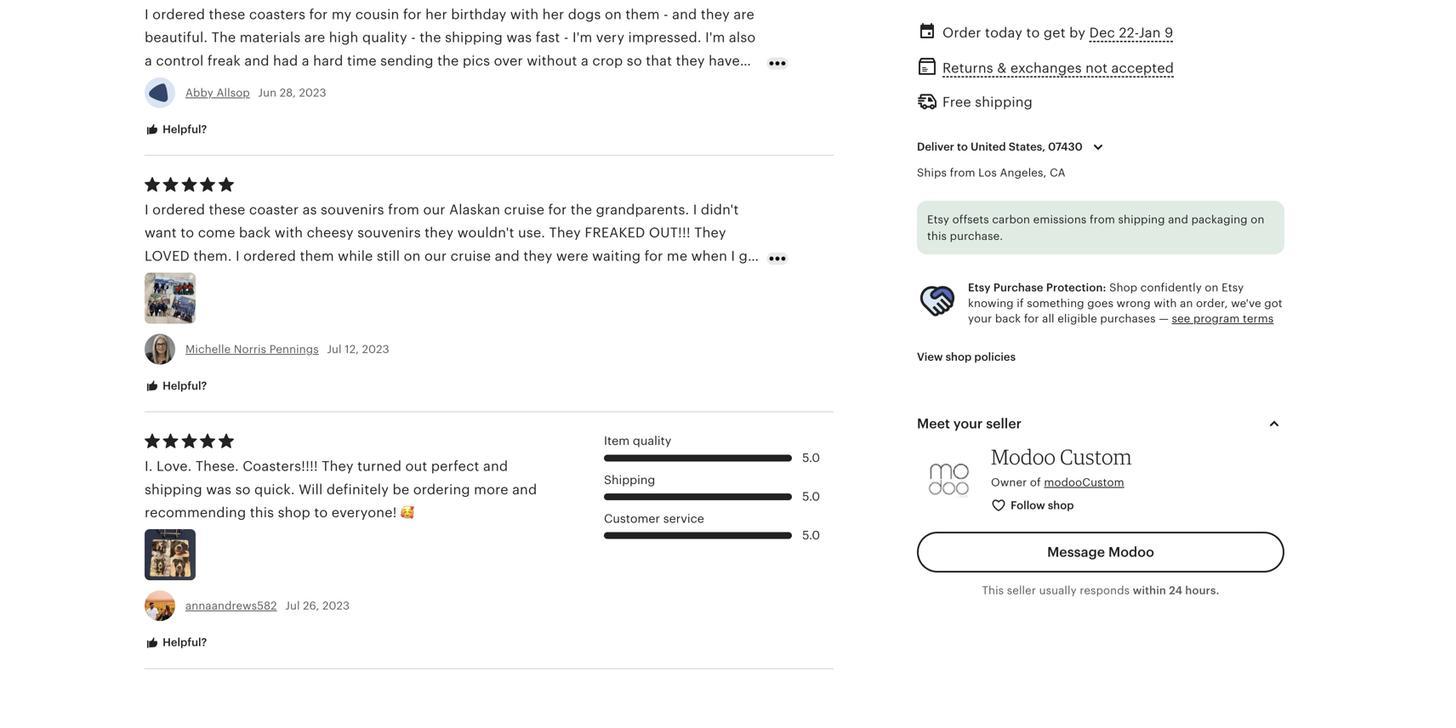 Task type: locate. For each thing, give the bounding box(es) containing it.
with up —
[[1154, 297, 1177, 310]]

a left control
[[145, 53, 152, 68]]

etsy up knowing
[[968, 281, 991, 294]]

2 helpful? button from the top
[[132, 371, 220, 402]]

1 vertical spatial these
[[209, 202, 245, 217]]

pics
[[463, 53, 490, 68]]

ordered up beautiful.
[[152, 7, 205, 22]]

customer
[[604, 512, 660, 525]]

these.
[[196, 459, 239, 474]]

helpful? button
[[132, 114, 220, 146], [132, 371, 220, 402], [132, 627, 220, 659]]

her up fast
[[543, 7, 564, 22]]

etsy offsets carbon emissions from shipping and packaging on this purchase.
[[927, 213, 1265, 243]]

for left all
[[1024, 312, 1039, 325]]

with up fast
[[510, 7, 539, 22]]

back down coaster on the left of page
[[239, 225, 271, 241]]

allsop
[[217, 86, 250, 99]]

2 a from the left
[[302, 53, 309, 68]]

packaging
[[1192, 213, 1248, 226]]

they up definitely
[[322, 459, 354, 474]]

0 horizontal spatial modoo
[[991, 444, 1056, 469]]

control
[[156, 53, 204, 68]]

our right still
[[425, 248, 447, 264]]

view
[[917, 351, 943, 363]]

1 horizontal spatial her
[[543, 7, 564, 22]]

1 vertical spatial cruise
[[451, 248, 491, 264]]

shipping
[[604, 473, 655, 487]]

0 horizontal spatial jul
[[285, 599, 300, 612]]

1 vertical spatial this
[[250, 505, 274, 520]]

i left didn't
[[693, 202, 697, 217]]

2 vertical spatial helpful? button
[[132, 627, 220, 659]]

for right cousin
[[403, 7, 422, 22]]

2 i'm from the left
[[705, 30, 725, 45]]

they
[[701, 7, 730, 22], [676, 53, 705, 68], [335, 76, 364, 92], [425, 225, 454, 241], [524, 248, 553, 264]]

so left "quick." at the bottom left
[[235, 482, 251, 497]]

0 horizontal spatial they
[[322, 459, 354, 474]]

shop for follow
[[1048, 499, 1074, 512]]

2 vertical spatial quality
[[633, 434, 672, 448]]

0 vertical spatial out
[[416, 76, 438, 92]]

hard
[[313, 53, 343, 68]]

1 horizontal spatial a
[[302, 53, 309, 68]]

from up still
[[388, 202, 420, 217]]

1 horizontal spatial with
[[510, 7, 539, 22]]

grandparents.
[[596, 202, 689, 217]]

los
[[979, 166, 997, 179]]

1 vertical spatial so
[[235, 482, 251, 497]]

helpful? button down abby
[[132, 114, 220, 146]]

and up impressed.
[[672, 7, 697, 22]]

0 vertical spatial these
[[209, 7, 245, 22]]

2 horizontal spatial with
[[1154, 297, 1177, 310]]

0 horizontal spatial a
[[145, 53, 152, 68]]

helpful? down 'annaandrews582' link
[[160, 636, 207, 649]]

helpful? button down 'annaandrews582' link
[[132, 627, 220, 659]]

them up the excellent
[[300, 248, 334, 264]]

back down the if
[[995, 312, 1021, 325]]

had
[[273, 53, 298, 68]]

i'm up have
[[705, 30, 725, 45]]

2 vertical spatial was
[[206, 482, 232, 497]]

if
[[1017, 297, 1024, 310]]

1 horizontal spatial be
[[660, 272, 677, 287]]

1 vertical spatial modoo
[[1109, 545, 1155, 560]]

1 vertical spatial be
[[393, 482, 410, 497]]

0 horizontal spatial i'm
[[573, 30, 593, 45]]

out inside i ordered these coasters for my cousin for her birthday with her dogs on them - and they are beautiful. the materials are high quality - the shipping was fast - i'm very impressed.  i'm also a control freak and had a hard time sending the pics over without a crop so that they have the space for the bleed, and they turned out beautifully.
[[416, 76, 438, 92]]

quality down cousin
[[362, 30, 407, 45]]

home.
[[145, 272, 186, 287]]

was down these.
[[206, 482, 232, 497]]

22-
[[1119, 25, 1139, 41]]

1 horizontal spatial quality
[[362, 30, 407, 45]]

0 horizontal spatial shop
[[278, 505, 310, 520]]

we've
[[1231, 297, 1262, 310]]

1 these from the top
[[209, 7, 245, 22]]

come
[[198, 225, 235, 241]]

3 helpful? from the top
[[160, 636, 207, 649]]

this inside i. love. these. coasters!!!! they turned out perfect and shipping was so quick. will definitely be ordering more and recommending this shop to everyone! 🥰
[[250, 505, 274, 520]]

1 vertical spatial out
[[405, 459, 427, 474]]

view shop policies button
[[904, 342, 1029, 373]]

2 helpful? from the top
[[160, 380, 207, 392]]

your inside 'dropdown button'
[[954, 416, 983, 431]]

3 5.0 from the top
[[802, 529, 820, 542]]

0 horizontal spatial be
[[393, 482, 410, 497]]

etsy for etsy purchase protection:
[[968, 281, 991, 294]]

0 vertical spatial back
[[239, 225, 271, 241]]

they up were
[[549, 225, 581, 241]]

0 horizontal spatial them
[[300, 248, 334, 264]]

without
[[527, 53, 577, 68]]

impressed.
[[628, 30, 702, 45]]

on up order,
[[1205, 281, 1219, 294]]

your right meet
[[954, 416, 983, 431]]

a left crop
[[581, 53, 589, 68]]

1 horizontal spatial was
[[507, 30, 532, 45]]

souvenirs up still
[[357, 225, 421, 241]]

for
[[309, 7, 328, 22], [403, 7, 422, 22], [213, 76, 232, 92], [548, 202, 567, 217], [645, 248, 663, 264], [1024, 312, 1039, 325]]

0 horizontal spatial was
[[206, 482, 232, 497]]

1 vertical spatial 2023
[[362, 343, 389, 356]]

0 horizontal spatial got
[[739, 248, 762, 264]]

helpful? down michelle
[[160, 380, 207, 392]]

on inside shop confidently on etsy knowing if something goes wrong with an order, we've got your back for all eligible purchases —
[[1205, 281, 1219, 294]]

as
[[303, 202, 317, 217]]

be
[[660, 272, 677, 287], [393, 482, 410, 497]]

on up very
[[605, 7, 622, 22]]

customer service
[[604, 512, 704, 525]]

more
[[474, 482, 509, 497]]

2023 right 28,
[[299, 86, 326, 99]]

quality inside i ordered these coaster as souvenirs from our alaskan cruise for the grandparents. i didn't want to come back with cheesy souvenirs they wouldn't use. they freaked out!!! they loved them. i ordered them while still on our cruise and they were waiting for me when i got home. the quality is excellent and the shipping and experience was fast. i will be purchasing again soon.
[[215, 272, 261, 287]]

them
[[626, 7, 660, 22], [300, 248, 334, 264]]

was up over on the left top of the page
[[507, 30, 532, 45]]

modoo up of
[[991, 444, 1056, 469]]

from left "los"
[[950, 166, 976, 179]]

the
[[212, 30, 236, 45]]

0 vertical spatial got
[[739, 248, 762, 264]]

0 vertical spatial turned
[[368, 76, 412, 92]]

i. love. these. coasters!!!! they turned out perfect and shipping was so quick. will definitely be ordering more and recommending this shop to everyone! 🥰
[[145, 459, 537, 520]]

- up "sending"
[[411, 30, 416, 45]]

on right the packaging
[[1251, 213, 1265, 226]]

this
[[927, 230, 947, 243], [250, 505, 274, 520]]

our
[[423, 202, 446, 217], [425, 248, 447, 264]]

was inside i ordered these coaster as souvenirs from our alaskan cruise for the grandparents. i didn't want to come back with cheesy souvenirs they wouldn't use. they freaked out!!! they loved them. i ordered them while still on our cruise and they were waiting for me when i got home. the quality is excellent and the shipping and experience was fast. i will be purchasing again soon.
[[564, 272, 590, 287]]

to inside i. love. these. coasters!!!! they turned out perfect and shipping was so quick. will definitely be ordering more and recommending this shop to everyone! 🥰
[[314, 505, 328, 520]]

them up impressed.
[[626, 7, 660, 22]]

shop for view
[[946, 351, 972, 363]]

shop down modoocustom
[[1048, 499, 1074, 512]]

these
[[209, 7, 245, 22], [209, 202, 245, 217]]

responds
[[1080, 584, 1130, 597]]

0 vertical spatial 5.0
[[802, 451, 820, 465]]

shipping
[[445, 30, 503, 45], [975, 94, 1033, 110], [1118, 213, 1165, 226], [397, 272, 454, 287], [145, 482, 202, 497]]

message modoo button
[[917, 532, 1285, 573]]

12,
[[345, 343, 359, 356]]

purchases
[[1100, 312, 1156, 325]]

quality inside i ordered these coasters for my cousin for her birthday with her dogs on them - and they are beautiful. the materials are high quality - the shipping was fast - i'm very impressed.  i'm also a control freak and had a hard time sending the pics over without a crop so that they have the space for the bleed, and they turned out beautifully.
[[362, 30, 407, 45]]

abby allsop link
[[185, 86, 250, 99]]

be inside i. love. these. coasters!!!! they turned out perfect and shipping was so quick. will definitely be ordering more and recommending this shop to everyone! 🥰
[[393, 482, 410, 497]]

3 helpful? button from the top
[[132, 627, 220, 659]]

1 vertical spatial them
[[300, 248, 334, 264]]

-
[[664, 7, 669, 22], [411, 30, 416, 45], [564, 30, 569, 45]]

0 vertical spatial 2023
[[299, 86, 326, 99]]

etsy left offsets
[[927, 213, 950, 226]]

to right 'want'
[[181, 225, 194, 241]]

the left jun
[[235, 76, 257, 92]]

1 horizontal spatial they
[[549, 225, 581, 241]]

2 vertical spatial 2023
[[322, 599, 350, 612]]

1 horizontal spatial back
[[995, 312, 1021, 325]]

the up soon.
[[190, 272, 212, 287]]

they down time on the top left of the page
[[335, 76, 364, 92]]

i.
[[145, 459, 153, 474]]

1 vertical spatial helpful? button
[[132, 371, 220, 402]]

1 vertical spatial are
[[304, 30, 325, 45]]

1 5.0 from the top
[[802, 451, 820, 465]]

0 horizontal spatial with
[[275, 225, 303, 241]]

0 vertical spatial this
[[927, 230, 947, 243]]

0 vertical spatial cruise
[[504, 202, 545, 217]]

sending
[[380, 53, 434, 68]]

message
[[1047, 545, 1105, 560]]

your down knowing
[[968, 312, 992, 325]]

i up beautiful.
[[145, 7, 149, 22]]

got up 'purchasing'
[[739, 248, 762, 264]]

to left get
[[1026, 25, 1040, 41]]

2 horizontal spatial -
[[664, 7, 669, 22]]

1 vertical spatial ordered
[[152, 202, 205, 217]]

1 vertical spatial back
[[995, 312, 1021, 325]]

ordered up 'want'
[[152, 202, 205, 217]]

them.
[[193, 248, 232, 264]]

ordered up is
[[243, 248, 296, 264]]

0 vertical spatial jul
[[327, 343, 342, 356]]

1 vertical spatial quality
[[215, 272, 261, 287]]

from inside i ordered these coaster as souvenirs from our alaskan cruise for the grandparents. i didn't want to come back with cheesy souvenirs they wouldn't use. they freaked out!!! they loved them. i ordered them while still on our cruise and they were waiting for me when i got home. the quality is excellent and the shipping and experience was fast. i will be purchasing again soon.
[[388, 202, 420, 217]]

got up terms
[[1265, 297, 1283, 310]]

out up ordering
[[405, 459, 427, 474]]

them inside i ordered these coasters for my cousin for her birthday with her dogs on them - and they are beautiful. the materials are high quality - the shipping was fast - i'm very impressed.  i'm also a control freak and had a hard time sending the pics over without a crop so that they have the space for the bleed, and they turned out beautifully.
[[626, 7, 660, 22]]

🥰
[[401, 505, 414, 520]]

so left that
[[627, 53, 642, 68]]

helpful? down abby
[[160, 123, 207, 136]]

2 vertical spatial ordered
[[243, 248, 296, 264]]

with inside i ordered these coaster as souvenirs from our alaskan cruise for the grandparents. i didn't want to come back with cheesy souvenirs they wouldn't use. they freaked out!!! they loved them. i ordered them while still on our cruise and they were waiting for me when i got home. the quality is excellent and the shipping and experience was fast. i will be purchasing again soon.
[[275, 225, 303, 241]]

0 vertical spatial helpful?
[[160, 123, 207, 136]]

see
[[1172, 312, 1191, 325]]

while
[[338, 248, 373, 264]]

will
[[299, 482, 323, 497]]

helpful?
[[160, 123, 207, 136], [160, 380, 207, 392], [160, 636, 207, 649]]

not
[[1086, 60, 1108, 76]]

1 vertical spatial jul
[[285, 599, 300, 612]]

turned down "sending"
[[368, 76, 412, 92]]

for inside shop confidently on etsy knowing if something goes wrong with an order, we've got your back for all eligible purchases —
[[1024, 312, 1039, 325]]

out inside i. love. these. coasters!!!! they turned out perfect and shipping was so quick. will definitely be ordering more and recommending this shop to everyone! 🥰
[[405, 459, 427, 474]]

1 vertical spatial was
[[564, 272, 590, 287]]

0 vertical spatial seller
[[986, 416, 1022, 431]]

free shipping
[[943, 94, 1033, 110]]

shipping inside i. love. these. coasters!!!! they turned out perfect and shipping was so quick. will definitely be ordering more and recommending this shop to everyone! 🥰
[[145, 482, 202, 497]]

seller inside 'dropdown button'
[[986, 416, 1022, 431]]

cruise up the use.
[[504, 202, 545, 217]]

1 horizontal spatial etsy
[[968, 281, 991, 294]]

cousin
[[355, 7, 399, 22]]

0 vertical spatial quality
[[362, 30, 407, 45]]

back inside i ordered these coaster as souvenirs from our alaskan cruise for the grandparents. i didn't want to come back with cheesy souvenirs they wouldn't use. they freaked out!!! they loved them. i ordered them while still on our cruise and they were waiting for me when i got home. the quality is excellent and the shipping and experience was fast. i will be purchasing again soon.
[[239, 225, 271, 241]]

they up when
[[694, 225, 726, 241]]

2 horizontal spatial quality
[[633, 434, 672, 448]]

1 horizontal spatial shop
[[946, 351, 972, 363]]

0 vertical spatial ordered
[[152, 7, 205, 22]]

0 vertical spatial was
[[507, 30, 532, 45]]

and down materials
[[244, 53, 269, 68]]

when
[[691, 248, 727, 264]]

shipping up pics
[[445, 30, 503, 45]]

to inside i ordered these coaster as souvenirs from our alaskan cruise for the grandparents. i didn't want to come back with cheesy souvenirs they wouldn't use. they freaked out!!! they loved them. i ordered them while still on our cruise and they were waiting for me when i got home. the quality is excellent and the shipping and experience was fast. i will be purchasing again soon.
[[181, 225, 194, 241]]

2023 right 12,
[[362, 343, 389, 356]]

3 a from the left
[[581, 53, 589, 68]]

deliver to united states, 07430
[[917, 141, 1083, 153]]

0 horizontal spatial from
[[388, 202, 420, 217]]

are up hard
[[304, 30, 325, 45]]

- right fast
[[564, 30, 569, 45]]

0 vertical spatial with
[[510, 7, 539, 22]]

1 vertical spatial helpful?
[[160, 380, 207, 392]]

0 vertical spatial be
[[660, 272, 677, 287]]

are up also
[[734, 7, 755, 22]]

from right the emissions
[[1090, 213, 1115, 226]]

annaandrews582 link
[[185, 599, 277, 612]]

etsy up we've
[[1222, 281, 1244, 294]]

1 horizontal spatial them
[[626, 7, 660, 22]]

2 vertical spatial helpful?
[[160, 636, 207, 649]]

and left the packaging
[[1168, 213, 1189, 226]]

0 horizontal spatial this
[[250, 505, 274, 520]]

these inside i ordered these coasters for my cousin for her birthday with her dogs on them - and they are beautiful. the materials are high quality - the shipping was fast - i'm very impressed.  i'm also a control freak and had a hard time sending the pics over without a crop so that they have the space for the bleed, and they turned out beautifully.
[[209, 7, 245, 22]]

0 horizontal spatial etsy
[[927, 213, 950, 226]]

quality left is
[[215, 272, 261, 287]]

modoo up "within" in the bottom right of the page
[[1109, 545, 1155, 560]]

emissions
[[1033, 213, 1087, 226]]

your
[[968, 312, 992, 325], [954, 416, 983, 431]]

this down "quick." at the bottom left
[[250, 505, 274, 520]]

helpful? for annaandrews582 jul 26, 2023
[[160, 636, 207, 649]]

0 vertical spatial modoo
[[991, 444, 1056, 469]]

i right when
[[731, 248, 735, 264]]

a right had
[[302, 53, 309, 68]]

0 horizontal spatial quality
[[215, 272, 261, 287]]

etsy
[[927, 213, 950, 226], [968, 281, 991, 294], [1222, 281, 1244, 294]]

0 horizontal spatial her
[[426, 7, 447, 22]]

2 horizontal spatial they
[[694, 225, 726, 241]]

jul left 12,
[[327, 343, 342, 356]]

seller up owner
[[986, 416, 1022, 431]]

and down hard
[[306, 76, 331, 92]]

out down "sending"
[[416, 76, 438, 92]]

2 vertical spatial with
[[1154, 297, 1177, 310]]

something
[[1027, 297, 1085, 310]]

1 horizontal spatial i'm
[[705, 30, 725, 45]]

2023 right 26,
[[322, 599, 350, 612]]

1 horizontal spatial this
[[927, 230, 947, 243]]

they inside i. love. these. coasters!!!! they turned out perfect and shipping was so quick. will definitely be ordering more and recommending this shop to everyone! 🥰
[[322, 459, 354, 474]]

0 horizontal spatial -
[[411, 30, 416, 45]]

24
[[1169, 584, 1183, 597]]

souvenirs up cheesy
[[321, 202, 384, 217]]

on right still
[[404, 248, 421, 264]]

united
[[971, 141, 1006, 153]]

modoo inside modoo custom owner of modoocustom
[[991, 444, 1056, 469]]

1 horizontal spatial so
[[627, 53, 642, 68]]

0 vertical spatial helpful? button
[[132, 114, 220, 146]]

0 vertical spatial our
[[423, 202, 446, 217]]

view details of this review photo by michelle norris pennings image
[[145, 273, 196, 324]]

definitely
[[327, 482, 389, 497]]

states,
[[1009, 141, 1046, 153]]

2 horizontal spatial etsy
[[1222, 281, 1244, 294]]

again
[[145, 295, 181, 310]]

2 horizontal spatial shop
[[1048, 499, 1074, 512]]

2 horizontal spatial a
[[581, 53, 589, 68]]

are
[[734, 7, 755, 22], [304, 30, 325, 45]]

0 vertical spatial your
[[968, 312, 992, 325]]

got inside shop confidently on etsy knowing if something goes wrong with an order, we've got your back for all eligible purchases —
[[1265, 297, 1283, 310]]

etsy for etsy offsets carbon emissions from shipping and packaging on this purchase.
[[927, 213, 950, 226]]

shipping up 'shop'
[[1118, 213, 1165, 226]]

get
[[1044, 25, 1066, 41]]

so inside i ordered these coasters for my cousin for her birthday with her dogs on them - and they are beautiful. the materials are high quality - the shipping was fast - i'm very impressed.  i'm also a control freak and had a hard time sending the pics over without a crop so that they have the space for the bleed, and they turned out beautifully.
[[627, 53, 642, 68]]

1 horizontal spatial modoo
[[1109, 545, 1155, 560]]

shipping inside i ordered these coaster as souvenirs from our alaskan cruise for the grandparents. i didn't want to come back with cheesy souvenirs they wouldn't use. they freaked out!!! they loved them. i ordered them while still on our cruise and they were waiting for me when i got home. the quality is excellent and the shipping and experience was fast. i will be purchasing again soon.
[[397, 272, 454, 287]]

0 horizontal spatial so
[[235, 482, 251, 497]]

ordered inside i ordered these coasters for my cousin for her birthday with her dogs on them - and they are beautiful. the materials are high quality - the shipping was fast - i'm very impressed.  i'm also a control freak and had a hard time sending the pics over without a crop so that they have the space for the bleed, and they turned out beautifully.
[[152, 7, 205, 22]]

within
[[1133, 584, 1167, 597]]

1 horizontal spatial from
[[950, 166, 976, 179]]

2 horizontal spatial from
[[1090, 213, 1115, 226]]

out
[[416, 76, 438, 92], [405, 459, 427, 474]]

shop right view
[[946, 351, 972, 363]]

returns
[[943, 60, 994, 76]]

jan
[[1139, 25, 1161, 41]]

1 vertical spatial got
[[1265, 297, 1283, 310]]

message modoo
[[1047, 545, 1155, 560]]

coasters!!!!
[[243, 459, 318, 474]]

etsy inside etsy offsets carbon emissions from shipping and packaging on this purchase.
[[927, 213, 950, 226]]

turned up definitely
[[357, 459, 402, 474]]

view details of this review photo by annaandrews582 image
[[145, 529, 196, 580]]

shipping down love.
[[145, 482, 202, 497]]

seller
[[986, 416, 1022, 431], [1007, 584, 1036, 597]]

2 horizontal spatial was
[[564, 272, 590, 287]]

these inside i ordered these coaster as souvenirs from our alaskan cruise for the grandparents. i didn't want to come back with cheesy souvenirs they wouldn't use. they freaked out!!! they loved them. i ordered them while still on our cruise and they were waiting for me when i got home. the quality is excellent and the shipping and experience was fast. i will be purchasing again soon.
[[209, 202, 245, 217]]

0 horizontal spatial back
[[239, 225, 271, 241]]

1 vertical spatial 5.0
[[802, 490, 820, 503]]

1 vertical spatial with
[[275, 225, 303, 241]]

ordered
[[152, 7, 205, 22], [152, 202, 205, 217], [243, 248, 296, 264]]

helpful? button down michelle
[[132, 371, 220, 402]]

be inside i ordered these coaster as souvenirs from our alaskan cruise for the grandparents. i didn't want to come back with cheesy souvenirs they wouldn't use. they freaked out!!! they loved them. i ordered them while still on our cruise and they were waiting for me when i got home. the quality is excellent and the shipping and experience was fast. i will be purchasing again soon.
[[660, 272, 677, 287]]

our left the 'alaskan'
[[423, 202, 446, 217]]

on inside i ordered these coaster as souvenirs from our alaskan cruise for the grandparents. i didn't want to come back with cheesy souvenirs they wouldn't use. they freaked out!!! they loved them. i ordered them while still on our cruise and they were waiting for me when i got home. the quality is excellent and the shipping and experience was fast. i will be purchasing again soon.
[[404, 248, 421, 264]]

1 vertical spatial turned
[[357, 459, 402, 474]]

on inside etsy offsets carbon emissions from shipping and packaging on this purchase.
[[1251, 213, 1265, 226]]

9
[[1165, 25, 1174, 41]]

recommending
[[145, 505, 246, 520]]

carbon
[[992, 213, 1030, 226]]

2 these from the top
[[209, 202, 245, 217]]

hours.
[[1186, 584, 1220, 597]]



Task type: describe. For each thing, give the bounding box(es) containing it.
2 her from the left
[[543, 7, 564, 22]]

out!!!
[[649, 225, 691, 241]]

service
[[663, 512, 704, 525]]

accepted
[[1112, 60, 1174, 76]]

with inside shop confidently on etsy knowing if something goes wrong with an order, we've got your back for all eligible purchases —
[[1154, 297, 1177, 310]]

5.0 for quality
[[802, 451, 820, 465]]

i inside i ordered these coasters for my cousin for her birthday with her dogs on them - and they are beautiful. the materials are high quality - the shipping was fast - i'm very impressed.  i'm also a control freak and had a hard time sending the pics over without a crop so that they have the space for the bleed, and they turned out beautifully.
[[145, 7, 149, 22]]

usually
[[1039, 584, 1077, 597]]

high
[[329, 30, 359, 45]]

alaskan
[[449, 202, 500, 217]]

confidently
[[1141, 281, 1202, 294]]

the up freaked
[[571, 202, 592, 217]]

0 horizontal spatial cruise
[[451, 248, 491, 264]]

i left "will"
[[626, 272, 630, 287]]

was inside i. love. these. coasters!!!! they turned out perfect and shipping was so quick. will definitely be ordering more and recommending this shop to everyone! 🥰
[[206, 482, 232, 497]]

i right them.
[[236, 248, 240, 264]]

were
[[556, 248, 589, 264]]

didn't
[[701, 202, 739, 217]]

owner
[[991, 476, 1027, 489]]

will
[[634, 272, 656, 287]]

perfect
[[431, 459, 480, 474]]

i ordered these coasters for my cousin for her birthday with her dogs on them - and they are beautiful. the materials are high quality - the shipping was fast - i'm very impressed.  i'm also a control freak and had a hard time sending the pics over without a crop so that they have the space for the bleed, and they turned out beautifully.
[[145, 7, 756, 92]]

for down freak
[[213, 76, 232, 92]]

1 i'm from the left
[[573, 30, 593, 45]]

this
[[982, 584, 1004, 597]]

offsets
[[953, 213, 989, 226]]

these for coaster
[[209, 202, 245, 217]]

is
[[264, 272, 275, 287]]

26,
[[303, 599, 319, 612]]

policies
[[975, 351, 1016, 363]]

shop inside i. love. these. coasters!!!! they turned out perfect and shipping was so quick. will definitely be ordering more and recommending this shop to everyone! 🥰
[[278, 505, 310, 520]]

modoocustom link
[[1044, 476, 1125, 489]]

this inside etsy offsets carbon emissions from shipping and packaging on this purchase.
[[927, 230, 947, 243]]

experience
[[487, 272, 561, 287]]

and right more
[[512, 482, 537, 497]]

i up 'want'
[[145, 202, 149, 217]]

modoo inside message modoo button
[[1109, 545, 1155, 560]]

the up "sending"
[[420, 30, 441, 45]]

1 vertical spatial souvenirs
[[357, 225, 421, 241]]

0 vertical spatial are
[[734, 7, 755, 22]]

your inside shop confidently on etsy knowing if something goes wrong with an order, we've got your back for all eligible purchases —
[[968, 312, 992, 325]]

1 helpful? from the top
[[160, 123, 207, 136]]

also
[[729, 30, 756, 45]]

terms
[[1243, 312, 1274, 325]]

today
[[985, 25, 1023, 41]]

all
[[1042, 312, 1055, 325]]

beautifully.
[[441, 76, 515, 92]]

soon.
[[185, 295, 221, 310]]

follow shop
[[1011, 499, 1074, 512]]

the left pics
[[437, 53, 459, 68]]

bleed,
[[261, 76, 303, 92]]

wrong
[[1117, 297, 1151, 310]]

ordered for i ordered these coaster as souvenirs from our alaskan cruise for the grandparents. i didn't want to come back with cheesy souvenirs they wouldn't use. they freaked out!!! they loved them. i ordered them while still on our cruise and they were waiting for me when i got home. the quality is excellent and the shipping and experience was fast. i will be purchasing again soon.
[[152, 202, 205, 217]]

abby
[[185, 86, 214, 99]]

0 vertical spatial souvenirs
[[321, 202, 384, 217]]

returns & exchanges not accepted
[[943, 60, 1174, 76]]

turned inside i. love. these. coasters!!!! they turned out perfect and shipping was so quick. will definitely be ordering more and recommending this shop to everyone! 🥰
[[357, 459, 402, 474]]

meet
[[917, 416, 950, 431]]

ordering
[[413, 482, 470, 497]]

and up more
[[483, 459, 508, 474]]

angeles,
[[1000, 166, 1047, 179]]

have
[[709, 53, 740, 68]]

by
[[1070, 25, 1086, 41]]

helpful? button for annaandrews582
[[132, 627, 220, 659]]

excellent
[[279, 272, 339, 287]]

with inside i ordered these coasters for my cousin for her birthday with her dogs on them - and they are beautiful. the materials are high quality - the shipping was fast - i'm very impressed.  i'm also a control freak and had a hard time sending the pics over without a crop so that they have the space for the bleed, and they turned out beautifully.
[[510, 7, 539, 22]]

got inside i ordered these coaster as souvenirs from our alaskan cruise for the grandparents. i didn't want to come back with cheesy souvenirs they wouldn't use. they freaked out!!! they loved them. i ordered them while still on our cruise and they were waiting for me when i got home. the quality is excellent and the shipping and experience was fast. i will be purchasing again soon.
[[739, 248, 762, 264]]

1 vertical spatial our
[[425, 248, 447, 264]]

for up were
[[548, 202, 567, 217]]

dec 22-jan 9 button
[[1090, 21, 1174, 45]]

they right that
[[676, 53, 705, 68]]

an
[[1180, 297, 1193, 310]]

ordered for i ordered these coasters for my cousin for her birthday with her dogs on them - and they are beautiful. the materials are high quality - the shipping was fast - i'm very impressed.  i'm also a control freak and had a hard time sending the pics over without a crop so that they have the space for the bleed, and they turned out beautifully.
[[152, 7, 205, 22]]

see program terms link
[[1172, 312, 1274, 325]]

so inside i. love. these. coasters!!!! they turned out perfect and shipping was so quick. will definitely be ordering more and recommending this shop to everyone! 🥰
[[235, 482, 251, 497]]

and down wouldn't
[[458, 272, 483, 287]]

see program terms
[[1172, 312, 1274, 325]]

love.
[[157, 459, 192, 474]]

1 helpful? button from the top
[[132, 114, 220, 146]]

shipping down &
[[975, 94, 1033, 110]]

eligible
[[1058, 312, 1097, 325]]

was inside i ordered these coasters for my cousin for her birthday with her dogs on them - and they are beautiful. the materials are high quality - the shipping was fast - i'm very impressed.  i'm also a control freak and had a hard time sending the pics over without a crop so that they have the space for the bleed, and they turned out beautifully.
[[507, 30, 532, 45]]

etsy inside shop confidently on etsy knowing if something goes wrong with an order, we've got your back for all eligible purchases —
[[1222, 281, 1244, 294]]

over
[[494, 53, 523, 68]]

and up experience
[[495, 248, 520, 264]]

free
[[943, 94, 971, 110]]

1 her from the left
[[426, 7, 447, 22]]

shop confidently on etsy knowing if something goes wrong with an order, we've got your back for all eligible purchases —
[[968, 281, 1283, 325]]

etsy purchase protection:
[[968, 281, 1107, 294]]

purchase
[[994, 281, 1044, 294]]

and down while
[[343, 272, 368, 287]]

and inside etsy offsets carbon emissions from shipping and packaging on this purchase.
[[1168, 213, 1189, 226]]

order,
[[1196, 297, 1228, 310]]

28,
[[280, 86, 296, 99]]

ca
[[1050, 166, 1066, 179]]

view shop policies
[[917, 351, 1016, 363]]

for left the "me"
[[645, 248, 663, 264]]

the down control
[[145, 76, 166, 92]]

on inside i ordered these coasters for my cousin for her birthday with her dogs on them - and they are beautiful. the materials are high quality - the shipping was fast - i'm very impressed.  i'm also a control freak and had a hard time sending the pics over without a crop so that they have the space for the bleed, and they turned out beautifully.
[[605, 7, 622, 22]]

1 a from the left
[[145, 53, 152, 68]]

1 horizontal spatial -
[[564, 30, 569, 45]]

michelle norris pennings link
[[185, 343, 319, 356]]

very
[[596, 30, 625, 45]]

fast
[[536, 30, 560, 45]]

them inside i ordered these coaster as souvenirs from our alaskan cruise for the grandparents. i didn't want to come back with cheesy souvenirs they wouldn't use. they freaked out!!! they loved them. i ordered them while still on our cruise and they were waiting for me when i got home. the quality is excellent and the shipping and experience was fast. i will be purchasing again soon.
[[300, 248, 334, 264]]

they down the use.
[[524, 248, 553, 264]]

michelle norris pennings jul 12, 2023
[[185, 343, 389, 356]]

that
[[646, 53, 672, 68]]

0 horizontal spatial are
[[304, 30, 325, 45]]

order today to get by dec 22-jan 9
[[943, 25, 1174, 41]]

dec
[[1090, 25, 1115, 41]]

back inside shop confidently on etsy knowing if something goes wrong with an order, we've got your back for all eligible purchases —
[[995, 312, 1021, 325]]

shipping inside etsy offsets carbon emissions from shipping and packaging on this purchase.
[[1118, 213, 1165, 226]]

07430
[[1048, 141, 1083, 153]]

follow shop button
[[978, 490, 1089, 522]]

jun
[[258, 86, 277, 99]]

item
[[604, 434, 630, 448]]

order
[[943, 25, 982, 41]]

purchase.
[[950, 230, 1003, 243]]

want
[[145, 225, 177, 241]]

shipping inside i ordered these coasters for my cousin for her birthday with her dogs on them - and they are beautiful. the materials are high quality - the shipping was fast - i'm very impressed.  i'm also a control freak and had a hard time sending the pics over without a crop so that they have the space for the bleed, and they turned out beautifully.
[[445, 30, 503, 45]]

to inside dropdown button
[[957, 141, 968, 153]]

for left my
[[309, 7, 328, 22]]

1 horizontal spatial cruise
[[504, 202, 545, 217]]

these for coasters
[[209, 7, 245, 22]]

crop
[[593, 53, 623, 68]]

2 5.0 from the top
[[802, 490, 820, 503]]

fast.
[[594, 272, 622, 287]]

use.
[[518, 225, 546, 241]]

1 vertical spatial seller
[[1007, 584, 1036, 597]]

meet your seller button
[[902, 403, 1300, 444]]

space
[[170, 76, 209, 92]]

from inside etsy offsets carbon emissions from shipping and packaging on this purchase.
[[1090, 213, 1115, 226]]

they down the 'alaskan'
[[425, 225, 454, 241]]

coaster
[[249, 202, 299, 217]]

modoocustom
[[1044, 476, 1125, 489]]

this seller usually responds within 24 hours.
[[982, 584, 1220, 597]]

modoo custom image
[[917, 449, 981, 513]]

turned inside i ordered these coasters for my cousin for her birthday with her dogs on them - and they are beautiful. the materials are high quality - the shipping was fast - i'm very impressed.  i'm also a control freak and had a hard time sending the pics over without a crop so that they have the space for the bleed, and they turned out beautifully.
[[368, 76, 412, 92]]

my
[[332, 7, 352, 22]]

protection:
[[1046, 281, 1107, 294]]

5.0 for service
[[802, 529, 820, 542]]

helpful? button for michelle norris pennings
[[132, 371, 220, 402]]

they up also
[[701, 7, 730, 22]]

returns & exchanges not accepted button
[[943, 56, 1174, 80]]

helpful? for michelle norris pennings jul 12, 2023
[[160, 380, 207, 392]]

modoo custom owner of modoocustom
[[991, 444, 1132, 489]]

the down still
[[371, 272, 393, 287]]

ships
[[917, 166, 947, 179]]

abby allsop jun 28, 2023
[[185, 86, 326, 99]]



Task type: vqa. For each thing, say whether or not it's contained in the screenshot.
BOYFRIENDS,
no



